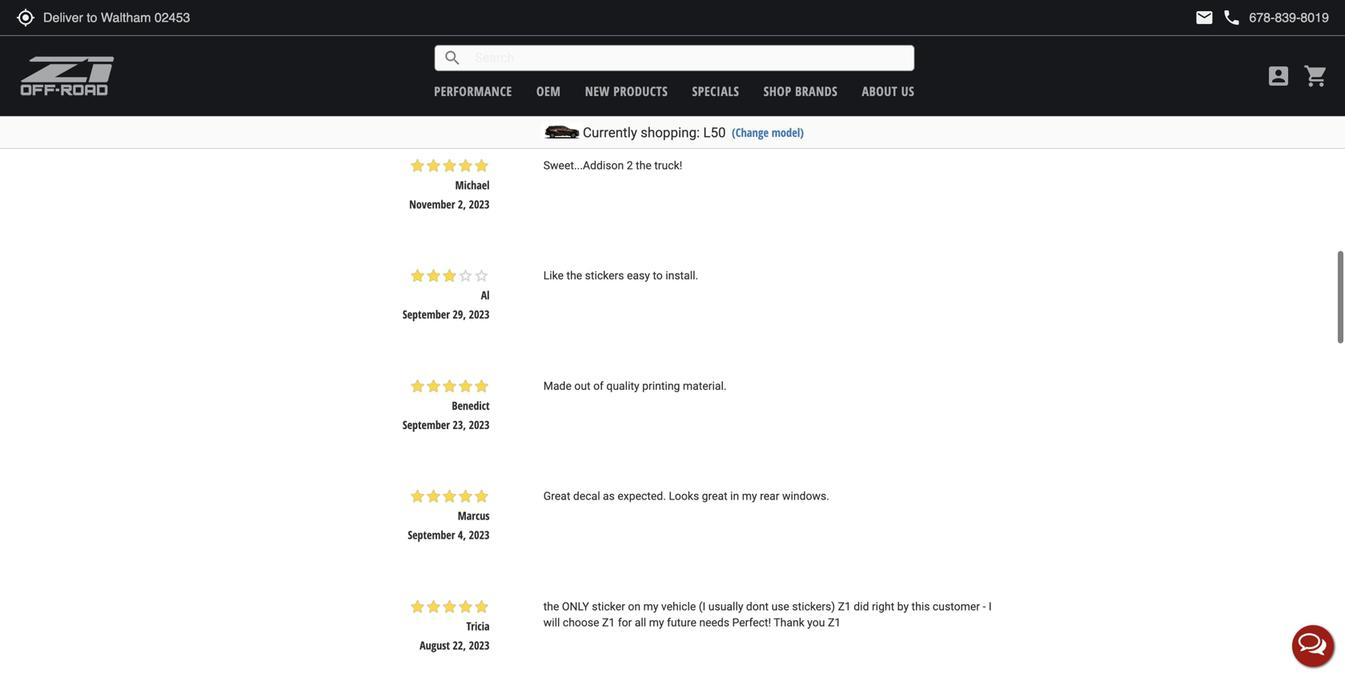 Task type: vqa. For each thing, say whether or not it's contained in the screenshot.


Task type: locate. For each thing, give the bounding box(es) containing it.
1 star_border from the left
[[458, 268, 474, 284]]

the right 2
[[636, 159, 652, 172]]

my right the on
[[644, 600, 659, 613]]

2023 inside star star star star_border star_border al september 29, 2023
[[469, 307, 490, 322]]

thank
[[774, 616, 805, 629]]

star star star star star michael november 2, 2023
[[409, 158, 490, 212]]

star_border up 29,
[[458, 268, 474, 284]]

in
[[731, 490, 740, 503]]

2023 right the 4,
[[469, 528, 490, 543]]

2 horizontal spatial the
[[636, 159, 652, 172]]

star_border up 'al'
[[474, 268, 490, 284]]

you
[[808, 616, 825, 629]]

2023 right 23,
[[469, 417, 490, 432]]

z1
[[838, 600, 851, 613], [602, 616, 615, 629], [828, 616, 841, 629]]

2023 inside star star star star star michael november 2, 2023
[[469, 196, 490, 212]]

stickers)
[[793, 600, 836, 613]]

1 vertical spatial september
[[403, 417, 450, 432]]

2 2023 from the top
[[469, 196, 490, 212]]

made out of quality printing material.
[[544, 380, 727, 393]]

l50
[[704, 125, 726, 141]]

my right 'in'
[[742, 490, 758, 503]]

for
[[618, 616, 632, 629]]

by
[[898, 600, 909, 613]]

2023 right 1,
[[469, 86, 490, 101]]

my right all
[[649, 616, 665, 629]]

0 horizontal spatial the
[[544, 600, 559, 613]]

the up will
[[544, 600, 559, 613]]

september
[[403, 307, 450, 322], [403, 417, 450, 432], [408, 528, 455, 543]]

marcus
[[458, 508, 490, 524]]

august
[[420, 638, 450, 653]]

tricia
[[467, 619, 490, 634]]

the right like
[[567, 269, 583, 282]]

the
[[636, 159, 652, 172], [567, 269, 583, 282], [544, 600, 559, 613]]

Search search field
[[462, 46, 914, 70]]

shopping:
[[641, 125, 700, 141]]

2023 right 29,
[[469, 307, 490, 322]]

as
[[603, 490, 615, 503]]

z1 left did
[[838, 600, 851, 613]]

shopping_cart
[[1304, 63, 1330, 89]]

september inside star star star star_border star_border al september 29, 2023
[[403, 307, 450, 322]]

oem link
[[537, 83, 561, 100]]

1 2023 from the top
[[469, 86, 490, 101]]

2 star_border from the left
[[474, 268, 490, 284]]

1 vertical spatial the
[[567, 269, 583, 282]]

2023 inside star star star star star tricia august 22, 2023
[[469, 638, 490, 653]]

mail
[[1195, 8, 1215, 27]]

4 2023 from the top
[[469, 417, 490, 432]]

star
[[426, 47, 442, 63], [442, 47, 458, 63], [458, 47, 474, 63], [474, 47, 490, 63], [410, 158, 426, 174], [426, 158, 442, 174], [442, 158, 458, 174], [458, 158, 474, 174], [474, 158, 490, 174], [410, 268, 426, 284], [426, 268, 442, 284], [442, 268, 458, 284], [410, 378, 426, 394], [426, 378, 442, 394], [442, 378, 458, 394], [458, 378, 474, 394], [474, 378, 490, 394], [410, 489, 426, 505], [426, 489, 442, 505], [442, 489, 458, 505], [458, 489, 474, 505], [474, 489, 490, 505], [410, 599, 426, 615], [426, 599, 442, 615], [442, 599, 458, 615], [458, 599, 474, 615], [474, 599, 490, 615]]

6 2023 from the top
[[469, 638, 490, 653]]

choose
[[563, 616, 600, 629]]

september left 29,
[[403, 307, 450, 322]]

products
[[614, 83, 668, 100]]

3 2023 from the top
[[469, 307, 490, 322]]

0 vertical spatial the
[[636, 159, 652, 172]]

2 vertical spatial september
[[408, 528, 455, 543]]

22,
[[453, 638, 466, 653]]

5 2023 from the top
[[469, 528, 490, 543]]

shop
[[764, 83, 792, 100]]

29,
[[453, 307, 466, 322]]

2023 inside star star star star star marcus september 4, 2023
[[469, 528, 490, 543]]

2023
[[469, 86, 490, 101], [469, 196, 490, 212], [469, 307, 490, 322], [469, 417, 490, 432], [469, 528, 490, 543], [469, 638, 490, 653]]

z1 right you
[[828, 616, 841, 629]]

account_box
[[1266, 63, 1292, 89]]

(i
[[699, 600, 706, 613]]

september for star star star star_border star_border al september 29, 2023
[[403, 307, 450, 322]]

z1 down sticker
[[602, 616, 615, 629]]

september left the 4,
[[408, 528, 455, 543]]

about us link
[[862, 83, 915, 100]]

september inside star star star star star benedict september 23, 2023
[[403, 417, 450, 432]]

2023 down the tricia
[[469, 638, 490, 653]]

2023 right 2, in the top left of the page
[[469, 196, 490, 212]]

benedict
[[452, 398, 490, 413]]

september inside star star star star star marcus september 4, 2023
[[408, 528, 455, 543]]

phone link
[[1223, 8, 1330, 27]]

2023 for star star star star star benedict september 23, 2023
[[469, 417, 490, 432]]

michael
[[455, 177, 490, 192]]

right
[[872, 600, 895, 613]]

like
[[544, 269, 564, 282]]

2 vertical spatial the
[[544, 600, 559, 613]]

my_location
[[16, 8, 35, 27]]

star star star star star marcus september 4, 2023
[[408, 489, 490, 543]]

quality
[[607, 380, 640, 393]]

shopping_cart link
[[1300, 63, 1330, 89]]

mail link
[[1195, 8, 1215, 27]]

great
[[702, 490, 728, 503]]

september for star star star star star benedict september 23, 2023
[[403, 417, 450, 432]]

1 horizontal spatial the
[[567, 269, 583, 282]]

23,
[[453, 417, 466, 432]]

2023 for star star star star star marcus september 4, 2023
[[469, 528, 490, 543]]

2023 inside star star star star star benedict september 23, 2023
[[469, 417, 490, 432]]

james
[[464, 67, 490, 82]]

search
[[443, 48, 462, 68]]

vehicle
[[662, 600, 696, 613]]

performance link
[[434, 83, 512, 100]]

windows.
[[783, 490, 830, 503]]

currently
[[583, 125, 638, 141]]

september left 23,
[[403, 417, 450, 432]]

0 vertical spatial september
[[403, 307, 450, 322]]

sticker
[[592, 600, 626, 613]]



Task type: describe. For each thing, give the bounding box(es) containing it.
2023 for star star star star star tricia august 22, 2023
[[469, 638, 490, 653]]

star star star star_border star_border al september 29, 2023
[[403, 268, 490, 322]]

(change model) link
[[732, 125, 804, 140]]

performance
[[434, 83, 512, 100]]

this
[[912, 600, 930, 613]]

future
[[667, 616, 697, 629]]

z1 motorsports logo image
[[20, 56, 115, 96]]

stickers
[[585, 269, 624, 282]]

i
[[989, 600, 992, 613]]

2
[[627, 159, 633, 172]]

-
[[983, 600, 986, 613]]

september for star star star star star marcus september 4, 2023
[[408, 528, 455, 543]]

customer
[[933, 600, 981, 613]]

did
[[854, 600, 870, 613]]

install.
[[666, 269, 699, 282]]

new products link
[[585, 83, 668, 100]]

decal
[[574, 490, 600, 503]]

4,
[[458, 528, 466, 543]]

al
[[481, 288, 490, 303]]

shop brands
[[764, 83, 838, 100]]

2,
[[458, 196, 466, 212]]

truck!
[[655, 159, 683, 172]]

new
[[585, 83, 610, 100]]

2023 inside star star star star james december 1, 2023
[[469, 86, 490, 101]]

model)
[[772, 125, 804, 140]]

2 vertical spatial my
[[649, 616, 665, 629]]

out
[[575, 380, 591, 393]]

1 vertical spatial my
[[644, 600, 659, 613]]

all
[[635, 616, 647, 629]]

use
[[772, 600, 790, 613]]

usually
[[709, 600, 744, 613]]

dont
[[747, 600, 769, 613]]

brands
[[796, 83, 838, 100]]

2023 for star star star star_border star_border al september 29, 2023
[[469, 307, 490, 322]]

about us
[[862, 83, 915, 100]]

like the stickers easy to install.
[[544, 269, 699, 282]]

printing
[[643, 380, 680, 393]]

phone
[[1223, 8, 1242, 27]]

shop brands link
[[764, 83, 838, 100]]

specials link
[[693, 83, 740, 100]]

made
[[544, 380, 572, 393]]

0 vertical spatial my
[[742, 490, 758, 503]]

star star star star star benedict september 23, 2023
[[403, 378, 490, 432]]

star star star star james december 1, 2023
[[411, 47, 490, 101]]

(change
[[732, 125, 769, 140]]

easy
[[627, 269, 650, 282]]

about
[[862, 83, 898, 100]]

2023 for star star star star star michael november 2, 2023
[[469, 196, 490, 212]]

perfect!
[[733, 616, 772, 629]]

currently shopping: l50 (change model)
[[583, 125, 804, 141]]

star star star star star tricia august 22, 2023
[[410, 599, 490, 653]]

great decal as expected. looks great in my rear windows.
[[544, 490, 830, 503]]

account_box link
[[1262, 63, 1296, 89]]

mail phone
[[1195, 8, 1242, 27]]

to
[[653, 269, 663, 282]]

will
[[544, 616, 560, 629]]

only
[[562, 600, 589, 613]]

us
[[902, 83, 915, 100]]

the inside the only sticker on my vehicle (i usually dont use stickers) z1 did right by this customer - i will choose z1 for all my future needs perfect! thank you z1
[[544, 600, 559, 613]]

december
[[411, 86, 455, 101]]

rear
[[760, 490, 780, 503]]

sweet...addison
[[544, 159, 624, 172]]

needs
[[700, 616, 730, 629]]

expected.
[[618, 490, 666, 503]]

great
[[544, 490, 571, 503]]

of
[[594, 380, 604, 393]]

on
[[628, 600, 641, 613]]

new products
[[585, 83, 668, 100]]

the only sticker on my vehicle (i usually dont use stickers) z1 did right by this customer - i will choose z1 for all my future needs perfect! thank you z1
[[544, 600, 992, 629]]

1,
[[458, 86, 466, 101]]

sweet...addison 2 the truck!
[[544, 159, 683, 172]]

november
[[409, 196, 455, 212]]

oem
[[537, 83, 561, 100]]

specials
[[693, 83, 740, 100]]



